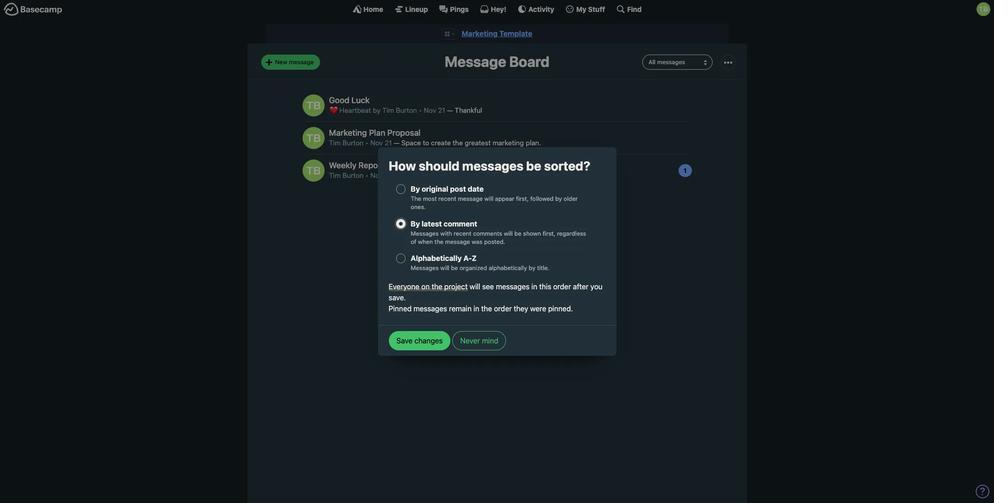 Task type: describe. For each thing, give the bounding box(es) containing it.
message inside by original post date the most recent message will appear first, followed by older ones.
[[458, 195, 483, 203]]

1 link
[[679, 164, 692, 177]]

followed
[[531, 195, 554, 203]]

how should messages be sorted?
[[389, 158, 591, 173]]

new message link
[[261, 55, 320, 70]]

remain
[[449, 305, 472, 313]]

1 vertical spatial order
[[494, 305, 512, 313]]

comments
[[473, 230, 502, 237]]

20
[[385, 171, 393, 180]]

older
[[564, 195, 578, 203]]

with
[[441, 230, 452, 237]]

will inside by original post date the most recent message will appear first, followed by older ones.
[[485, 195, 494, 203]]

mind
[[482, 337, 499, 346]]

pinned
[[389, 305, 412, 313]]

plan
[[369, 128, 385, 138]]

after
[[573, 283, 589, 291]]

board
[[448, 171, 466, 180]]

project
[[444, 283, 468, 291]]

original
[[422, 185, 448, 193]]

board
[[509, 53, 550, 70]]

lineup
[[405, 5, 428, 13]]

alphabetically a-z messages will be organized alphabetically by title.
[[411, 255, 550, 272]]

burton inside 'good luck ❤️ heartbeat by              tim burton • nov 21 —           thankful'
[[396, 106, 417, 115]]

marketing for plan
[[329, 128, 367, 138]]

alphabetically
[[489, 265, 527, 272]]

of
[[411, 238, 416, 246]]

were
[[530, 305, 546, 313]]

messages for be
[[462, 158, 524, 173]]

post
[[450, 185, 466, 193]]

by latest comment messages with recent comments will be shown first, regardless of when the message was posted.
[[411, 220, 586, 246]]

marketing template link
[[462, 29, 533, 38]]

good luck ❤️ heartbeat by              tim burton • nov 21 —           thankful
[[329, 96, 482, 115]]

will inside will see messages in this order after you save. pinned messages remain in the order they were pinned.
[[470, 283, 480, 291]]

date
[[468, 185, 484, 193]]

marketing plan proposal tim burton • nov 21 —           space to create the greatest marketing plan.
[[329, 128, 541, 147]]

nov 21 element for luck
[[424, 106, 445, 115]]

questions
[[553, 171, 584, 180]]

21 inside 'good luck ❤️ heartbeat by              tim burton • nov 21 —           thankful'
[[438, 106, 445, 115]]

will see messages in this order after you save. pinned messages remain in the order they were pinned.
[[389, 283, 603, 313]]

will inside alphabetically a-z messages will be organized alphabetically by title.
[[441, 265, 450, 272]]

be inside alphabetically a-z messages will be organized alphabetically by title.
[[451, 265, 458, 272]]

you
[[591, 283, 603, 291]]

recent inside by original post date the most recent message will appear first, followed by older ones.
[[439, 195, 456, 203]]

title.
[[537, 265, 550, 272]]

new
[[275, 58, 287, 66]]

will inside by latest comment messages with recent comments will be shown first, regardless of when the message was posted.
[[504, 230, 513, 237]]

latest
[[422, 220, 442, 228]]

was
[[472, 238, 483, 246]]

posted.
[[484, 238, 505, 246]]

weekly
[[329, 161, 357, 171]]

lineup link
[[394, 5, 428, 14]]

place
[[514, 171, 531, 180]]

pings
[[450, 5, 469, 13]]

shown
[[523, 230, 541, 237]]

never mind button
[[453, 332, 506, 351]]

pinned.
[[548, 305, 573, 313]]

by inside by original post date the most recent message will appear first, followed by older ones.
[[555, 195, 562, 203]]

1 horizontal spatial in
[[532, 283, 537, 291]]

report
[[359, 161, 384, 171]]

activity link
[[518, 5, 554, 14]]

marketing template
[[462, 29, 533, 38]]

create
[[431, 139, 451, 147]]

z
[[472, 255, 477, 263]]

sorted?
[[544, 158, 591, 173]]

0 horizontal spatial in
[[474, 305, 480, 313]]

message inside weekly report tim burton • nov 20 —           this message board will serve as a place to ask questions
[[418, 171, 446, 180]]

luck
[[352, 96, 370, 105]]

— inside weekly report tim burton • nov 20 —           this message board will serve as a place to ask questions
[[395, 171, 401, 180]]

main element
[[0, 0, 994, 18]]

message
[[445, 53, 506, 70]]

burton inside marketing plan proposal tim burton • nov 21 —           space to create the greatest marketing plan.
[[343, 139, 364, 147]]

when
[[418, 238, 433, 246]]

weekly report tim burton • nov 20 —           this message board will serve as a place to ask questions
[[329, 161, 584, 180]]

first, for by original post date
[[516, 195, 529, 203]]

this
[[403, 171, 416, 180]]

nov inside marketing plan proposal tim burton • nov 21 —           space to create the greatest marketing plan.
[[371, 139, 383, 147]]

the right the on at the bottom of the page
[[432, 283, 443, 291]]

organized
[[460, 265, 487, 272]]

2 vertical spatial messages
[[414, 305, 447, 313]]

heartbeat
[[340, 106, 371, 115]]

alphabetically
[[411, 255, 462, 263]]

marketing
[[493, 139, 524, 147]]

the inside by latest comment messages with recent comments will be shown first, regardless of when the message was posted.
[[435, 238, 444, 246]]

burton inside weekly report tim burton • nov 20 —           this message board will serve as a place to ask questions
[[343, 171, 364, 180]]

• inside 'good luck ❤️ heartbeat by              tim burton • nov 21 —           thankful'
[[419, 106, 422, 115]]

space
[[402, 139, 421, 147]]

greatest
[[465, 139, 491, 147]]

tim inside marketing plan proposal tim burton • nov 21 —           space to create the greatest marketing plan.
[[329, 139, 341, 147]]

on
[[422, 283, 430, 291]]

• inside weekly report tim burton • nov 20 —           this message board will serve as a place to ask questions
[[366, 171, 369, 180]]

the inside marketing plan proposal tim burton • nov 21 —           space to create the greatest marketing plan.
[[453, 139, 463, 147]]

message right new
[[289, 58, 314, 66]]

by original post date the most recent message will appear first, followed by older ones.
[[411, 185, 578, 211]]

comment
[[444, 220, 477, 228]]

marketing for template
[[462, 29, 498, 38]]

as
[[499, 171, 506, 180]]

good
[[329, 96, 350, 105]]

home link
[[353, 5, 383, 14]]



Task type: locate. For each thing, give the bounding box(es) containing it.
1 vertical spatial by
[[411, 220, 420, 228]]

messages for alphabetically
[[411, 265, 439, 272]]

save.
[[389, 294, 406, 302]]

— inside 'good luck ❤️ heartbeat by              tim burton • nov 21 —           thankful'
[[447, 106, 453, 115]]

messages
[[411, 230, 439, 237], [411, 265, 439, 272]]

tim burton image for marketing
[[302, 127, 325, 149]]

0 vertical spatial in
[[532, 283, 537, 291]]

2 vertical spatial tim
[[329, 171, 341, 180]]

0 vertical spatial recent
[[439, 195, 456, 203]]

will left the appear
[[485, 195, 494, 203]]

2 vertical spatial nov
[[371, 171, 383, 180]]

the down see
[[481, 305, 492, 313]]

1
[[684, 167, 687, 174]]

0 horizontal spatial be
[[451, 265, 458, 272]]

the inside will see messages in this order after you save. pinned messages remain in the order they were pinned.
[[481, 305, 492, 313]]

by inside by latest comment messages with recent comments will be shown first, regardless of when the message was posted.
[[411, 220, 420, 228]]

never mind
[[460, 337, 499, 346]]

• up report
[[366, 139, 369, 147]]

• down report
[[366, 171, 369, 180]]

tim inside 'good luck ❤️ heartbeat by              tim burton • nov 21 —           thankful'
[[382, 106, 394, 115]]

in
[[532, 283, 537, 291], [474, 305, 480, 313]]

0 vertical spatial be
[[526, 158, 542, 173]]

first, inside by original post date the most recent message will appear first, followed by older ones.
[[516, 195, 529, 203]]

message board
[[445, 53, 550, 70]]

0 vertical spatial first,
[[516, 195, 529, 203]]

everyone
[[389, 283, 420, 291]]

first, inside by latest comment messages with recent comments will be shown first, regardless of when the message was posted.
[[543, 230, 556, 237]]

• up proposal
[[419, 106, 422, 115]]

0 horizontal spatial marketing
[[329, 128, 367, 138]]

messages
[[462, 158, 524, 173], [496, 283, 530, 291], [414, 305, 447, 313]]

order right this at the right bottom
[[553, 283, 571, 291]]

0 vertical spatial nov 21 element
[[424, 106, 445, 115]]

2 vertical spatial —
[[395, 171, 401, 180]]

plan.
[[526, 139, 541, 147]]

by for by original post date
[[411, 185, 420, 193]]

0 vertical spatial messages
[[462, 158, 524, 173]]

nov down plan
[[371, 139, 383, 147]]

tim burton image
[[302, 95, 325, 117], [302, 127, 325, 149], [302, 160, 325, 182]]

1 vertical spatial messages
[[411, 265, 439, 272]]

burton up weekly
[[343, 139, 364, 147]]

2 by from the top
[[411, 220, 420, 228]]

0 vertical spatial order
[[553, 283, 571, 291]]

messages inside by latest comment messages with recent comments will be shown first, regardless of when the message was posted.
[[411, 230, 439, 237]]

2 horizontal spatial be
[[526, 158, 542, 173]]

tim burton image for good
[[302, 95, 325, 117]]

21
[[438, 106, 445, 115], [385, 139, 392, 147]]

will up posted.
[[504, 230, 513, 237]]

burton up proposal
[[396, 106, 417, 115]]

marketing inside marketing plan proposal tim burton • nov 21 —           space to create the greatest marketing plan.
[[329, 128, 367, 138]]

appear
[[495, 195, 515, 203]]

1 vertical spatial —
[[394, 139, 400, 147]]

2 horizontal spatial by
[[555, 195, 562, 203]]

1 horizontal spatial to
[[532, 171, 539, 180]]

messages down alphabetically
[[411, 265, 439, 272]]

nov up marketing plan proposal tim burton • nov 21 —           space to create the greatest marketing plan.
[[424, 106, 436, 115]]

0 vertical spatial nov
[[424, 106, 436, 115]]

0 vertical spatial 21
[[438, 106, 445, 115]]

new message
[[275, 58, 314, 66]]

1 vertical spatial to
[[532, 171, 539, 180]]

first, right the appear
[[516, 195, 529, 203]]

be inside by latest comment messages with recent comments will be shown first, regardless of when the message was posted.
[[515, 230, 522, 237]]

1 vertical spatial first,
[[543, 230, 556, 237]]

0 horizontal spatial order
[[494, 305, 512, 313]]

— left thankful
[[447, 106, 453, 115]]

regardless
[[557, 230, 586, 237]]

0 horizontal spatial 21
[[385, 139, 392, 147]]

burton down weekly
[[343, 171, 364, 180]]

1 horizontal spatial nov 21 element
[[424, 106, 445, 115]]

— right 20
[[395, 171, 401, 180]]

a-
[[464, 255, 472, 263]]

messages down greatest
[[462, 158, 524, 173]]

by
[[373, 106, 381, 115], [555, 195, 562, 203], [529, 265, 536, 272]]

message
[[289, 58, 314, 66], [418, 171, 446, 180], [458, 195, 483, 203], [445, 238, 470, 246]]

— inside marketing plan proposal tim burton • nov 21 —           space to create the greatest marketing plan.
[[394, 139, 400, 147]]

1 vertical spatial nov
[[371, 139, 383, 147]]

2 vertical spatial burton
[[343, 171, 364, 180]]

to inside weekly report tim burton • nov 20 —           this message board will serve as a place to ask questions
[[532, 171, 539, 180]]

tim burton image
[[977, 2, 991, 16]]

0 vertical spatial to
[[423, 139, 429, 147]]

tim up weekly
[[329, 139, 341, 147]]

1 horizontal spatial marketing
[[462, 29, 498, 38]]

to left ask
[[532, 171, 539, 180]]

ones.
[[411, 204, 426, 211]]

1 horizontal spatial 21
[[438, 106, 445, 115]]

be left shown on the top of the page
[[515, 230, 522, 237]]

message up original
[[418, 171, 446, 180]]

1 vertical spatial recent
[[454, 230, 472, 237]]

2 vertical spatial by
[[529, 265, 536, 272]]

will left see
[[470, 283, 480, 291]]

marketing up message
[[462, 29, 498, 38]]

0 horizontal spatial nov 21 element
[[371, 139, 392, 147]]

they
[[514, 305, 528, 313]]

1 vertical spatial be
[[515, 230, 522, 237]]

most
[[423, 195, 437, 203]]

nov 21 element
[[424, 106, 445, 115], [371, 139, 392, 147]]

message down date
[[458, 195, 483, 203]]

by inside alphabetically a-z messages will be organized alphabetically by title.
[[529, 265, 536, 272]]

will up date
[[468, 171, 478, 180]]

1 vertical spatial 21
[[385, 139, 392, 147]]

the
[[411, 195, 421, 203]]

to
[[423, 139, 429, 147], [532, 171, 539, 180]]

will inside weekly report tim burton • nov 20 —           this message board will serve as a place to ask questions
[[468, 171, 478, 180]]

by inside by original post date the most recent message will appear first, followed by older ones.
[[411, 185, 420, 193]]

nov 20 element
[[371, 171, 393, 180]]

order left they
[[494, 305, 512, 313]]

1 vertical spatial marketing
[[329, 128, 367, 138]]

be down plan.
[[526, 158, 542, 173]]

0 vertical spatial burton
[[396, 106, 417, 115]]

0 horizontal spatial to
[[423, 139, 429, 147]]

1 vertical spatial tim burton image
[[302, 127, 325, 149]]

2 vertical spatial be
[[451, 265, 458, 272]]

by
[[411, 185, 420, 193], [411, 220, 420, 228]]

0 horizontal spatial by
[[373, 106, 381, 115]]

nov
[[424, 106, 436, 115], [371, 139, 383, 147], [371, 171, 383, 180]]

tim
[[382, 106, 394, 115], [329, 139, 341, 147], [329, 171, 341, 180]]

by up "the"
[[411, 185, 420, 193]]

ask
[[541, 171, 551, 180]]

should
[[419, 158, 460, 173]]

0 vertical spatial tim
[[382, 106, 394, 115]]

1 vertical spatial tim
[[329, 139, 341, 147]]

2 vertical spatial •
[[366, 171, 369, 180]]

find button
[[616, 5, 642, 14]]

1 horizontal spatial be
[[515, 230, 522, 237]]

nov 21 element up marketing plan proposal tim burton • nov 21 —           space to create the greatest marketing plan.
[[424, 106, 445, 115]]

tim inside weekly report tim burton • nov 20 —           this message board will serve as a place to ask questions
[[329, 171, 341, 180]]

1 tim burton image from the top
[[302, 95, 325, 117]]

messages down alphabetically
[[496, 283, 530, 291]]

by inside 'good luck ❤️ heartbeat by              tim burton • nov 21 —           thankful'
[[373, 106, 381, 115]]

0 vertical spatial —
[[447, 106, 453, 115]]

message down with
[[445, 238, 470, 246]]

see
[[482, 283, 494, 291]]

1 horizontal spatial order
[[553, 283, 571, 291]]

serve
[[480, 171, 497, 180]]

thankful
[[455, 106, 482, 115]]

find
[[627, 5, 642, 13]]

by left title.
[[529, 265, 536, 272]]

recent down the comment
[[454, 230, 472, 237]]

to inside marketing plan proposal tim burton • nov 21 —           space to create the greatest marketing plan.
[[423, 139, 429, 147]]

21 inside marketing plan proposal tim burton • nov 21 —           space to create the greatest marketing plan.
[[385, 139, 392, 147]]

by left older
[[555, 195, 562, 203]]

1 vertical spatial by
[[555, 195, 562, 203]]

1 vertical spatial •
[[366, 139, 369, 147]]

messages up when on the left of page
[[411, 230, 439, 237]]

recent
[[439, 195, 456, 203], [454, 230, 472, 237]]

by for by latest comment
[[411, 220, 420, 228]]

proposal
[[387, 128, 421, 138]]

1 horizontal spatial by
[[529, 265, 536, 272]]

0 vertical spatial marketing
[[462, 29, 498, 38]]

marketing
[[462, 29, 498, 38], [329, 128, 367, 138]]

be
[[526, 158, 542, 173], [515, 230, 522, 237], [451, 265, 458, 272]]

a
[[508, 171, 512, 180]]

by left latest
[[411, 220, 420, 228]]

never
[[460, 337, 480, 346]]

0 vertical spatial by
[[373, 106, 381, 115]]

nov 21 element for plan
[[371, 139, 392, 147]]

marketing down heartbeat
[[329, 128, 367, 138]]

1 horizontal spatial first,
[[543, 230, 556, 237]]

home
[[364, 5, 383, 13]]

everyone on the project
[[389, 283, 468, 291]]

switch accounts image
[[4, 2, 62, 17]]

0 vertical spatial messages
[[411, 230, 439, 237]]

0 vertical spatial tim burton image
[[302, 95, 325, 117]]

will down alphabetically
[[441, 265, 450, 272]]

template
[[500, 29, 533, 38]]

nov down report
[[371, 171, 383, 180]]

order
[[553, 283, 571, 291], [494, 305, 512, 313]]

21 left thankful
[[438, 106, 445, 115]]

the right create
[[453, 139, 463, 147]]

21 down plan
[[385, 139, 392, 147]]

pings button
[[439, 5, 469, 14]]

1 vertical spatial nov 21 element
[[371, 139, 392, 147]]

tim burton image for weekly
[[302, 160, 325, 182]]

2 vertical spatial tim burton image
[[302, 160, 325, 182]]

1 by from the top
[[411, 185, 420, 193]]

first, for by latest comment
[[543, 230, 556, 237]]

to right space
[[423, 139, 429, 147]]

the down with
[[435, 238, 444, 246]]

1 messages from the top
[[411, 230, 439, 237]]

the
[[453, 139, 463, 147], [435, 238, 444, 246], [432, 283, 443, 291], [481, 305, 492, 313]]

❤️
[[329, 106, 338, 115]]

3 tim burton image from the top
[[302, 160, 325, 182]]

messages for by
[[411, 230, 439, 237]]

this
[[539, 283, 551, 291]]

message inside by latest comment messages with recent comments will be shown first, regardless of when the message was posted.
[[445, 238, 470, 246]]

messages for in
[[496, 283, 530, 291]]

— down proposal
[[394, 139, 400, 147]]

how
[[389, 158, 416, 173]]

messages inside alphabetically a-z messages will be organized alphabetically by title.
[[411, 265, 439, 272]]

• inside marketing plan proposal tim burton • nov 21 —           space to create the greatest marketing plan.
[[366, 139, 369, 147]]

be left organized
[[451, 265, 458, 272]]

nov inside 'good luck ❤️ heartbeat by              tim burton • nov 21 —           thankful'
[[424, 106, 436, 115]]

1 vertical spatial in
[[474, 305, 480, 313]]

activity
[[529, 5, 554, 13]]

nov inside weekly report tim burton • nov 20 —           this message board will serve as a place to ask questions
[[371, 171, 383, 180]]

recent inside by latest comment messages with recent comments will be shown first, regardless of when the message was posted.
[[454, 230, 472, 237]]

2 tim burton image from the top
[[302, 127, 325, 149]]

nov 21 element down plan
[[371, 139, 392, 147]]

first, right shown on the top of the page
[[543, 230, 556, 237]]

recent down post
[[439, 195, 456, 203]]

0 vertical spatial •
[[419, 106, 422, 115]]

1 vertical spatial burton
[[343, 139, 364, 147]]

messages down "everyone on the project"
[[414, 305, 447, 313]]

2 messages from the top
[[411, 265, 439, 272]]

0 horizontal spatial first,
[[516, 195, 529, 203]]

by right heartbeat
[[373, 106, 381, 115]]

in left this at the right bottom
[[532, 283, 537, 291]]

—
[[447, 106, 453, 115], [394, 139, 400, 147], [395, 171, 401, 180]]

None submit
[[389, 332, 451, 351]]

tim down weekly
[[329, 171, 341, 180]]

in right remain
[[474, 305, 480, 313]]

tim up plan
[[382, 106, 394, 115]]

1 vertical spatial messages
[[496, 283, 530, 291]]

0 vertical spatial by
[[411, 185, 420, 193]]



Task type: vqa. For each thing, say whether or not it's contained in the screenshot.


